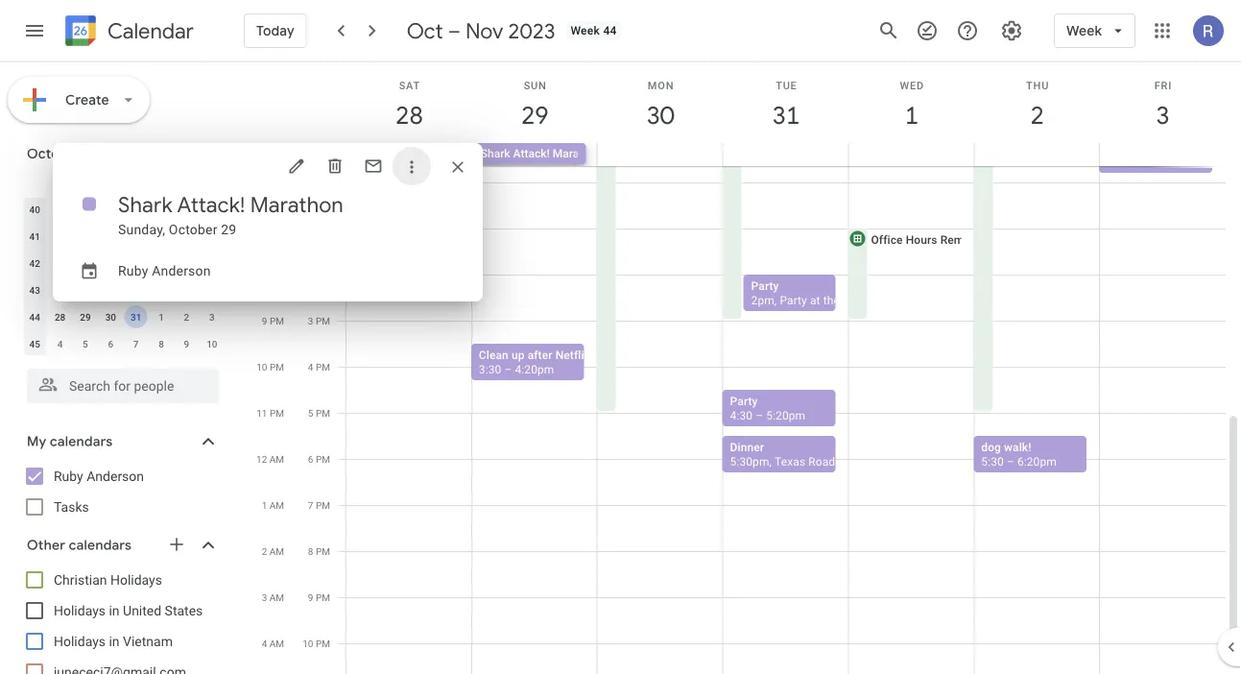 Task type: describe. For each thing, give the bounding box(es) containing it.
18 element
[[150, 252, 173, 275]]

create button
[[8, 77, 150, 123]]

2 am
[[262, 545, 284, 557]]

0 vertical spatial anderson
[[152, 263, 211, 278]]

christian
[[54, 572, 107, 588]]

20 element
[[200, 252, 224, 275]]

0 horizontal spatial october
[[27, 145, 82, 162]]

1 row from the top
[[22, 169, 225, 196]]

3 inside fri 3
[[1155, 99, 1169, 131]]

hours
[[906, 233, 938, 246]]

0 vertical spatial ruby anderson
[[118, 263, 211, 278]]

my
[[27, 433, 46, 450]]

18
[[156, 257, 167, 269]]

holidays in united states
[[54, 603, 203, 618]]

30 inside row
[[105, 311, 116, 323]]

Search for people text field
[[38, 369, 207, 403]]

pm down 4 pm
[[316, 407, 330, 419]]

clean
[[479, 348, 509, 362]]

10 right 9 element
[[131, 230, 141, 242]]

dinner 5:30pm , texas roadhouse
[[730, 440, 867, 468]]

shark attack! marathon heading
[[118, 191, 344, 218]]

1 inside wed 1
[[904, 99, 918, 131]]

cell right 26 element
[[199, 277, 225, 303]]

17 element
[[125, 252, 148, 275]]

calendar heading
[[104, 18, 194, 45]]

tue 31
[[771, 79, 799, 131]]

states
[[165, 603, 203, 618]]

12 am
[[256, 453, 284, 465]]

attack! for shark attack! marathon
[[513, 147, 550, 160]]

0 vertical spatial 9 pm
[[262, 315, 284, 326]]

row containing 43
[[22, 277, 225, 303]]

november 1 element
[[150, 305, 173, 328]]

week for week
[[1067, 22, 1102, 39]]

6 for november 6 element
[[108, 338, 113, 350]]

tue
[[776, 79, 798, 91]]

10 up 11 pm
[[257, 361, 267, 373]]

– inside "party 4:30 – 5:20pm"
[[756, 409, 763, 422]]

29 inside the october 2023 grid
[[80, 311, 91, 323]]

gmt-05
[[298, 149, 331, 160]]

4 for 4 am
[[262, 638, 267, 649]]

0 vertical spatial ruby
[[118, 263, 148, 278]]

calendars for other calendars
[[69, 537, 132, 554]]

oct
[[407, 17, 443, 44]]

43
[[29, 284, 40, 296]]

0 vertical spatial 44
[[603, 24, 617, 37]]

november 7 element
[[125, 332, 148, 355]]

november 4 element
[[49, 332, 72, 355]]

row group inside the october 2023 grid
[[22, 196, 225, 357]]

sun
[[524, 79, 547, 91]]

4:30
[[730, 409, 753, 422]]

11:50am
[[1134, 155, 1180, 169]]

3 for 3 am
[[262, 591, 267, 603]]

pm down 7 pm on the bottom left of the page
[[316, 545, 330, 557]]

16 element
[[99, 252, 122, 275]]

9 inside the october 2023 grid
[[184, 338, 189, 350]]

texas
[[775, 455, 806, 468]]

31 element
[[125, 305, 148, 328]]

office
[[871, 233, 903, 246]]

22 element
[[74, 278, 97, 301]]

my calendars button
[[4, 426, 238, 457]]

5 for 5 pm
[[308, 407, 313, 419]]

2 vertical spatial 9
[[308, 591, 313, 603]]

12 element
[[175, 225, 198, 248]]

pm right 4 am
[[316, 638, 330, 649]]

, inside dinner 5:30pm , texas roadhouse
[[770, 455, 772, 468]]

calendar
[[108, 18, 194, 45]]

cell down 3 link
[[1100, 143, 1225, 166]]

dinner
[[730, 440, 764, 454]]

4 am
[[262, 638, 284, 649]]

dog
[[982, 440, 1001, 454]]

4:20pm
[[515, 362, 554, 376]]

party for party 4:30 – 5:20pm
[[730, 394, 758, 408]]

1 am
[[262, 499, 284, 511]]

11 for 11
[[156, 230, 167, 242]]

28 inside grid
[[394, 99, 422, 131]]

fri 3
[[1155, 79, 1173, 131]]

4 for 'november 4' element
[[57, 338, 63, 350]]

28 element
[[49, 305, 72, 328]]

other calendars button
[[4, 530, 238, 561]]

12 for 12
[[181, 230, 192, 242]]

roadhouse
[[809, 455, 867, 468]]

25 element
[[150, 278, 173, 301]]

3 for 3 pm
[[308, 315, 313, 326]]

8 for 8
[[159, 338, 164, 350]]

5:20pm
[[766, 409, 806, 422]]

october 2023
[[27, 145, 117, 162]]

10 right 4 am
[[303, 638, 313, 649]]

1 down 12 am
[[262, 499, 267, 511]]

31 cell
[[123, 303, 149, 330]]

41
[[29, 230, 40, 242]]

11 element
[[150, 225, 173, 248]]

ruby anderson inside my calendars list
[[54, 468, 144, 484]]

23 element
[[99, 278, 122, 301]]

19
[[181, 257, 192, 269]]

14 element
[[49, 252, 72, 275]]

15 element
[[74, 252, 97, 275]]

40
[[29, 204, 40, 215]]

pm left 4 pm
[[270, 361, 284, 373]]

shark attack! marathon sunday, october 29
[[118, 191, 344, 237]]

settings menu image
[[1001, 19, 1024, 42]]

main drawer image
[[23, 19, 46, 42]]

november 5 element
[[74, 332, 97, 355]]

0 vertical spatial holidays
[[110, 572, 162, 588]]

pm down 8 pm
[[316, 591, 330, 603]]

05
[[320, 149, 331, 160]]

other
[[27, 537, 65, 554]]

cell down 30 link
[[598, 143, 723, 166]]

wed
[[900, 79, 925, 91]]

31 inside cell
[[131, 311, 141, 323]]

13
[[207, 230, 217, 242]]

today button
[[244, 8, 307, 54]]

20
[[207, 257, 217, 269]]

marathon for shark attack! marathon
[[553, 147, 602, 160]]

thu
[[1027, 79, 1050, 91]]

today
[[256, 22, 294, 39]]

10 element
[[125, 225, 148, 248]]

am for 12 am
[[270, 453, 284, 465]]

1 right 31 cell
[[159, 311, 164, 323]]

row containing 41
[[22, 223, 225, 250]]

holidays in vietnam
[[54, 633, 173, 649]]

2 inside thu 2
[[1030, 99, 1043, 131]]

sat 28
[[394, 79, 422, 131]]

after
[[528, 348, 553, 362]]

10 right november 9 element
[[207, 338, 217, 350]]

8 for 8 pm
[[308, 545, 313, 557]]

5 pm
[[308, 407, 330, 419]]

2pm
[[751, 293, 775, 307]]

2pm ,
[[751, 293, 780, 307]]

office hours remade button
[[847, 228, 984, 321]]

row containing 44
[[22, 303, 225, 330]]

31 inside grid
[[771, 99, 799, 131]]

sun 29
[[520, 79, 548, 131]]

september 30 element
[[49, 198, 72, 221]]

– inside the dog walk! 5:30 – 6:20pm
[[1007, 455, 1015, 468]]

office hours remade
[[871, 233, 984, 246]]

0 vertical spatial 5
[[184, 204, 189, 215]]

3 up sunday,
[[133, 204, 139, 215]]

9 element
[[99, 225, 122, 248]]

1 horizontal spatial 9
[[262, 315, 267, 326]]

up
[[512, 348, 525, 362]]

11 for 11 – 11:50am
[[1107, 155, 1120, 169]]

3:30
[[479, 362, 502, 376]]

21
[[55, 284, 66, 296]]

gmt-
[[298, 149, 320, 160]]

marathon for shark attack! marathon sunday, october 29
[[250, 191, 344, 218]]

31 link
[[764, 93, 808, 137]]

am for 1 am
[[270, 499, 284, 511]]

shark for shark attack! marathon sunday, october 29
[[118, 191, 173, 218]]

cell down 28 link at the top of page
[[347, 143, 472, 166]]

8 pm
[[308, 545, 330, 557]]

0 vertical spatial ,
[[775, 293, 777, 307]]

november 8 element
[[150, 332, 173, 355]]

united
[[123, 603, 161, 618]]

in for vietnam
[[109, 633, 120, 649]]

remade
[[941, 233, 984, 246]]

christian holidays
[[54, 572, 162, 588]]

november 10 element
[[200, 332, 224, 355]]

5:30pm
[[730, 455, 770, 468]]

oct – nov 2023
[[407, 17, 555, 44]]

am for 2 am
[[270, 545, 284, 557]]

17
[[131, 257, 141, 269]]

11 pm
[[257, 407, 284, 419]]

attack! for shark attack! marathon sunday, october 29
[[177, 191, 245, 218]]

november 9 element
[[175, 332, 198, 355]]



Task type: locate. For each thing, give the bounding box(es) containing it.
9 right november 3 element
[[262, 315, 267, 326]]

1 vertical spatial 10 pm
[[303, 638, 330, 649]]

pm left 5 pm
[[270, 407, 284, 419]]

0 vertical spatial 2023
[[508, 17, 555, 44]]

3 for november 3 element
[[209, 311, 215, 323]]

4 row from the top
[[22, 250, 225, 277]]

19 element
[[175, 252, 198, 275]]

29 link
[[513, 93, 557, 137]]

grid containing 28
[[246, 43, 1242, 674]]

thu 2
[[1027, 79, 1050, 131]]

0 vertical spatial 12
[[181, 230, 192, 242]]

0 vertical spatial calendars
[[50, 433, 113, 450]]

27, today element
[[200, 278, 224, 301]]

november 6 element
[[99, 332, 122, 355]]

1 vertical spatial october
[[169, 221, 218, 237]]

4 pm
[[308, 361, 330, 373]]

1 horizontal spatial 5
[[184, 204, 189, 215]]

11 left 11:50am
[[1107, 155, 1120, 169]]

9 right the '3 am'
[[308, 591, 313, 603]]

1 vertical spatial ,
[[770, 455, 772, 468]]

26 element
[[175, 278, 198, 301]]

0 horizontal spatial 28
[[55, 311, 66, 323]]

– inside 11 – 11:50am button
[[1123, 155, 1131, 169]]

attack! inside button
[[513, 147, 550, 160]]

in left vietnam
[[109, 633, 120, 649]]

– inside clean up after netflix binge 3:30 – 4:20pm
[[505, 362, 512, 376]]

november 3 element
[[200, 305, 224, 328]]

0 vertical spatial 9
[[262, 315, 267, 326]]

row containing 42
[[22, 250, 225, 277]]

holidays
[[110, 572, 162, 588], [54, 603, 106, 618], [54, 633, 106, 649]]

0 vertical spatial party
[[751, 279, 779, 292]]

row containing 45
[[22, 330, 225, 357]]

12
[[181, 230, 192, 242], [256, 453, 267, 465]]

28 left 29 element
[[55, 311, 66, 323]]

attack! down 29 link on the top
[[513, 147, 550, 160]]

4 up 11 'element'
[[159, 204, 164, 215]]

pm up 8 pm
[[316, 499, 330, 511]]

shark inside shark attack! marathon sunday, october 29
[[118, 191, 173, 218]]

2 link
[[1016, 93, 1060, 137]]

row down 24 element
[[22, 303, 225, 330]]

am left 7 pm on the bottom left of the page
[[270, 499, 284, 511]]

9 left november 10 element
[[184, 338, 189, 350]]

0 horizontal spatial 30
[[105, 311, 116, 323]]

am
[[270, 453, 284, 465], [270, 499, 284, 511], [270, 545, 284, 557], [270, 591, 284, 603], [270, 638, 284, 649]]

10 pm
[[257, 361, 284, 373], [303, 638, 330, 649]]

0 horizontal spatial 9 pm
[[262, 315, 284, 326]]

shark for shark attack! marathon
[[481, 147, 510, 160]]

row containing 40
[[22, 196, 225, 223]]

2 horizontal spatial 9
[[308, 591, 313, 603]]

holidays for vietnam
[[54, 633, 106, 649]]

6 pm
[[308, 453, 330, 465]]

8
[[159, 338, 164, 350], [308, 545, 313, 557]]

30 inside mon 30
[[646, 99, 673, 131]]

october inside shark attack! marathon sunday, october 29
[[169, 221, 218, 237]]

sunday,
[[118, 221, 165, 237]]

– down up
[[505, 362, 512, 376]]

8 inside grid
[[308, 545, 313, 557]]

row
[[22, 169, 225, 196], [22, 196, 225, 223], [22, 223, 225, 250], [22, 250, 225, 277], [22, 277, 225, 303], [22, 303, 225, 330], [22, 330, 225, 357]]

28 inside "element"
[[55, 311, 66, 323]]

cell
[[347, 143, 472, 166], [598, 143, 723, 166], [723, 143, 849, 166], [849, 143, 974, 166], [974, 143, 1100, 166], [1100, 143, 1225, 166], [199, 277, 225, 303]]

am down 2 am
[[270, 591, 284, 603]]

2
[[1030, 99, 1043, 131], [184, 311, 189, 323], [262, 545, 267, 557]]

ruby inside my calendars list
[[54, 468, 83, 484]]

2 for 2 am
[[262, 545, 267, 557]]

october 2023 grid
[[18, 169, 225, 357]]

7 row from the top
[[22, 330, 225, 357]]

row down 17
[[22, 277, 225, 303]]

party up 4:30
[[730, 394, 758, 408]]

12 for 12 am
[[256, 453, 267, 465]]

3 am from the top
[[270, 545, 284, 557]]

october
[[27, 145, 82, 162], [169, 221, 218, 237]]

holidays down christian
[[54, 603, 106, 618]]

1 horizontal spatial marathon
[[553, 147, 602, 160]]

5 right 'november 4' element
[[83, 338, 88, 350]]

other calendars
[[27, 537, 132, 554]]

4
[[159, 204, 164, 215], [57, 338, 63, 350], [308, 361, 313, 373], [262, 638, 267, 649]]

pm up 5 pm
[[316, 361, 330, 373]]

pm up 4 pm
[[316, 315, 330, 326]]

am for 4 am
[[270, 638, 284, 649]]

0 horizontal spatial 12
[[181, 230, 192, 242]]

44
[[603, 24, 617, 37], [29, 311, 40, 323]]

1 vertical spatial ruby
[[54, 468, 83, 484]]

0 horizontal spatial 31
[[131, 311, 141, 323]]

1 horizontal spatial 44
[[603, 24, 617, 37]]

3 am
[[262, 591, 284, 603]]

am for 3 am
[[270, 591, 284, 603]]

shark attack! marathon
[[481, 147, 602, 160]]

fri
[[1155, 79, 1173, 91]]

11 right 10 element
[[156, 230, 167, 242]]

3 right november 2 element
[[209, 311, 215, 323]]

cell down 2 link
[[974, 143, 1100, 166]]

6 up 13 element
[[209, 204, 215, 215]]

calendars inside dropdown button
[[50, 433, 113, 450]]

add other calendars image
[[167, 535, 186, 554]]

tasks
[[54, 499, 89, 515]]

0 horizontal spatial 11
[[156, 230, 167, 242]]

0 horizontal spatial 5
[[83, 338, 88, 350]]

– right 4:30
[[756, 409, 763, 422]]

1 vertical spatial 29
[[221, 221, 237, 237]]

2 row from the top
[[22, 196, 225, 223]]

6 right 12 am
[[308, 453, 313, 465]]

2 inside row group
[[184, 311, 189, 323]]

column header
[[22, 169, 47, 196]]

marathon down 29 link on the top
[[553, 147, 602, 160]]

1 link
[[890, 93, 934, 137]]

11 for 11 pm
[[257, 407, 267, 419]]

2 am from the top
[[270, 499, 284, 511]]

clean up after netflix binge 3:30 – 4:20pm
[[479, 348, 623, 376]]

1 horizontal spatial october
[[169, 221, 218, 237]]

sunday column header
[[73, 169, 98, 196]]

1 vertical spatial party
[[730, 394, 758, 408]]

calendars
[[50, 433, 113, 450], [69, 537, 132, 554]]

1 horizontal spatial week
[[1067, 22, 1102, 39]]

row up 24 element
[[22, 250, 225, 277]]

29 element
[[74, 305, 97, 328]]

2 down thu at right top
[[1030, 99, 1043, 131]]

5:30
[[982, 455, 1004, 468]]

1 am from the top
[[270, 453, 284, 465]]

wed 1
[[900, 79, 925, 131]]

shark inside button
[[481, 147, 510, 160]]

5
[[184, 204, 189, 215], [83, 338, 88, 350], [308, 407, 313, 419]]

30 down mon
[[646, 99, 673, 131]]

1 horizontal spatial 30
[[646, 99, 673, 131]]

cell down 31 link
[[723, 143, 849, 166]]

row up 2 element
[[22, 169, 225, 196]]

7 inside the october 2023 grid
[[133, 338, 139, 350]]

5 inside grid
[[308, 407, 313, 419]]

october up saturday column header
[[27, 145, 82, 162]]

21 element
[[49, 278, 72, 301]]

7 right 1 am
[[308, 499, 313, 511]]

1 horizontal spatial ruby
[[118, 263, 148, 278]]

in
[[109, 603, 120, 618], [109, 633, 120, 649]]

2 vertical spatial 11
[[257, 407, 267, 419]]

attack! up 13
[[177, 191, 245, 218]]

31 right the 30 element
[[131, 311, 141, 323]]

8 right 2 am
[[308, 545, 313, 557]]

8 right november 7 element
[[159, 338, 164, 350]]

walk!
[[1004, 440, 1032, 454]]

2 in from the top
[[109, 633, 120, 649]]

calendars up christian holidays
[[69, 537, 132, 554]]

31
[[771, 99, 799, 131], [131, 311, 141, 323]]

party up 2pm ,
[[751, 279, 779, 292]]

1 horizontal spatial anderson
[[152, 263, 211, 278]]

10
[[131, 230, 141, 242], [207, 338, 217, 350], [257, 361, 267, 373], [303, 638, 313, 649]]

1 vertical spatial 30
[[105, 311, 116, 323]]

holidays down holidays in united states
[[54, 633, 106, 649]]

3 down 2 am
[[262, 591, 267, 603]]

grid
[[246, 43, 1242, 674]]

29
[[520, 99, 548, 131], [221, 221, 237, 237], [80, 311, 91, 323]]

cell down "1" link
[[849, 143, 974, 166]]

– left 11:50am
[[1123, 155, 1131, 169]]

11 up 12 am
[[257, 407, 267, 419]]

shark attack! marathon button
[[472, 143, 602, 164]]

0 horizontal spatial 7
[[133, 338, 139, 350]]

1 vertical spatial 2023
[[85, 145, 117, 162]]

1 horizontal spatial 12
[[256, 453, 267, 465]]

2 for november 2 element
[[184, 311, 189, 323]]

0 vertical spatial 31
[[771, 99, 799, 131]]

1 horizontal spatial 11
[[257, 407, 267, 419]]

11 – 11:50am
[[1107, 155, 1180, 169]]

6:20pm
[[1018, 455, 1057, 468]]

mon
[[648, 79, 674, 91]]

0 horizontal spatial week
[[571, 24, 600, 37]]

0 vertical spatial 11
[[1107, 155, 1120, 169]]

anderson inside my calendars list
[[87, 468, 144, 484]]

2 horizontal spatial 6
[[308, 453, 313, 465]]

3 up 4 pm
[[308, 315, 313, 326]]

29 down the sun
[[520, 99, 548, 131]]

6 row from the top
[[22, 303, 225, 330]]

1 vertical spatial 5
[[83, 338, 88, 350]]

30 element
[[99, 305, 122, 328]]

week inside dropdown button
[[1067, 22, 1102, 39]]

3 row from the top
[[22, 223, 225, 250]]

1 vertical spatial 9
[[184, 338, 189, 350]]

15
[[80, 257, 91, 269]]

– down walk!
[[1007, 455, 1015, 468]]

12 right 11 'element'
[[181, 230, 192, 242]]

1 vertical spatial 2
[[184, 311, 189, 323]]

1 vertical spatial 6
[[108, 338, 113, 350]]

vietnam
[[123, 633, 173, 649]]

1 horizontal spatial 28
[[394, 99, 422, 131]]

1 down wed in the right of the page
[[904, 99, 918, 131]]

0 horizontal spatial 10 pm
[[257, 361, 284, 373]]

calendars for my calendars
[[50, 433, 113, 450]]

9 pm down 8 pm
[[308, 591, 330, 603]]

2 right the november 1 element
[[184, 311, 189, 323]]

row down the 31 element
[[22, 330, 225, 357]]

1 vertical spatial 8
[[308, 545, 313, 557]]

2 vertical spatial 2
[[262, 545, 267, 557]]

1 vertical spatial 11
[[156, 230, 167, 242]]

1 vertical spatial anderson
[[87, 468, 144, 484]]

2 horizontal spatial 29
[[520, 99, 548, 131]]

4 for 4 pm
[[308, 361, 313, 373]]

7 pm
[[308, 499, 330, 511]]

0 horizontal spatial attack!
[[177, 191, 245, 218]]

marathon inside button
[[553, 147, 602, 160]]

24 element
[[125, 278, 148, 301]]

9
[[262, 315, 267, 326], [184, 338, 189, 350], [308, 591, 313, 603]]

1 left 2 element
[[83, 204, 88, 215]]

october up the 19 element
[[169, 221, 218, 237]]

0 vertical spatial 7
[[133, 338, 139, 350]]

pm down 5 pm
[[316, 453, 330, 465]]

0 horizontal spatial 9
[[184, 338, 189, 350]]

30 link
[[639, 93, 683, 137]]

0 vertical spatial 29
[[520, 99, 548, 131]]

1 in from the top
[[109, 603, 120, 618]]

29 right 13
[[221, 221, 237, 237]]

party inside "party 4:30 – 5:20pm"
[[730, 394, 758, 408]]

– right oct
[[448, 17, 461, 44]]

0 vertical spatial 10 pm
[[257, 361, 284, 373]]

8 inside row
[[159, 338, 164, 350]]

dog walk! 5:30 – 6:20pm
[[982, 440, 1057, 468]]

3 link
[[1141, 93, 1185, 137]]

monday column header
[[98, 169, 123, 196]]

2 down 1 am
[[262, 545, 267, 557]]

am left 6 pm
[[270, 453, 284, 465]]

42
[[29, 257, 40, 269]]

12 down 11 pm
[[256, 453, 267, 465]]

0 vertical spatial 28
[[394, 99, 422, 131]]

2 horizontal spatial 5
[[308, 407, 313, 419]]

calendars inside dropdown button
[[69, 537, 132, 554]]

4 inside 'november 4' element
[[57, 338, 63, 350]]

6 for 6 pm
[[308, 453, 313, 465]]

2023 right the nov
[[508, 17, 555, 44]]

attack! inside shark attack! marathon sunday, october 29
[[177, 191, 245, 218]]

november 2 element
[[175, 305, 198, 328]]

11 inside 11 – 11:50am button
[[1107, 155, 1120, 169]]

9 pm left 3 pm
[[262, 315, 284, 326]]

saturday column header
[[47, 169, 73, 196]]

12 inside row
[[181, 230, 192, 242]]

1 vertical spatial 12
[[256, 453, 267, 465]]

6 left november 7 element
[[108, 338, 113, 350]]

0 vertical spatial 6
[[209, 204, 215, 215]]

3 down fri
[[1155, 99, 1169, 131]]

3 inside november 3 element
[[209, 311, 215, 323]]

row group
[[22, 196, 225, 357]]

5 am from the top
[[270, 638, 284, 649]]

week for week 44
[[571, 24, 600, 37]]

0 horizontal spatial marathon
[[250, 191, 344, 218]]

0 horizontal spatial 2023
[[85, 145, 117, 162]]

2 vertical spatial holidays
[[54, 633, 106, 649]]

1 vertical spatial 7
[[308, 499, 313, 511]]

row group containing 40
[[22, 196, 225, 357]]

28 link
[[387, 93, 432, 137]]

10 pm up 11 pm
[[257, 361, 284, 373]]

in left united
[[109, 603, 120, 618]]

pm left 3 pm
[[270, 315, 284, 326]]

1 vertical spatial marathon
[[250, 191, 344, 218]]

1 horizontal spatial 2
[[262, 545, 267, 557]]

netflix
[[556, 348, 590, 362]]

1 vertical spatial attack!
[[177, 191, 245, 218]]

holidays for united
[[54, 603, 106, 618]]

0 horizontal spatial ,
[[770, 455, 772, 468]]

0 horizontal spatial 8
[[159, 338, 164, 350]]

0 vertical spatial attack!
[[513, 147, 550, 160]]

5 for november 5 element
[[83, 338, 88, 350]]

week 44
[[571, 24, 617, 37]]

1 horizontal spatial ,
[[775, 293, 777, 307]]

holidays up united
[[110, 572, 162, 588]]

4 left november 5 element
[[57, 338, 63, 350]]

2 horizontal spatial 2
[[1030, 99, 1043, 131]]

in for united
[[109, 603, 120, 618]]

29 inside grid
[[520, 99, 548, 131]]

ruby
[[118, 263, 148, 278], [54, 468, 83, 484]]

2 horizontal spatial 11
[[1107, 155, 1120, 169]]

mon 30
[[646, 79, 674, 131]]

31 down 'tue'
[[771, 99, 799, 131]]

binge
[[593, 348, 623, 362]]

5 right 11 pm
[[308, 407, 313, 419]]

6
[[209, 204, 215, 215], [108, 338, 113, 350], [308, 453, 313, 465]]

1 vertical spatial 31
[[131, 311, 141, 323]]

2023
[[508, 17, 555, 44], [85, 145, 117, 162]]

28 down sat
[[394, 99, 422, 131]]

tuesday column header
[[123, 169, 149, 196]]

44 inside row
[[29, 311, 40, 323]]

5 up 12 element
[[184, 204, 189, 215]]

am down the '3 am'
[[270, 638, 284, 649]]

4 down 3 pm
[[308, 361, 313, 373]]

29 inside shark attack! marathon sunday, october 29
[[221, 221, 237, 237]]

1 horizontal spatial attack!
[[513, 147, 550, 160]]

thursday column header
[[174, 169, 199, 196]]

7 for 7 pm
[[308, 499, 313, 511]]

0 vertical spatial 30
[[646, 99, 673, 131]]

party for party
[[751, 279, 779, 292]]

1
[[904, 99, 918, 131], [83, 204, 88, 215], [159, 311, 164, 323], [262, 499, 267, 511]]

7 element
[[49, 225, 72, 248]]

12 inside grid
[[256, 453, 267, 465]]

sat
[[399, 79, 421, 91]]

2 vertical spatial 5
[[308, 407, 313, 419]]

1 horizontal spatial 31
[[771, 99, 799, 131]]

1 vertical spatial ruby anderson
[[54, 468, 144, 484]]

10 pm right 4 am
[[303, 638, 330, 649]]

2 element
[[99, 198, 122, 221]]

0 horizontal spatial 44
[[29, 311, 40, 323]]

2023 up monday column header
[[85, 145, 117, 162]]

1 horizontal spatial 29
[[221, 221, 237, 237]]

1 vertical spatial in
[[109, 633, 120, 649]]

7 for 7
[[133, 338, 139, 350]]

11
[[1107, 155, 1120, 169], [156, 230, 167, 242], [257, 407, 267, 419]]

party 4:30 – 5:20pm
[[730, 394, 806, 422]]

1 vertical spatial calendars
[[69, 537, 132, 554]]

0 horizontal spatial 2
[[184, 311, 189, 323]]

7 right november 6 element
[[133, 338, 139, 350]]

0 vertical spatial marathon
[[553, 147, 602, 160]]

4 down the '3 am'
[[262, 638, 267, 649]]

5 row from the top
[[22, 277, 225, 303]]

30 right 29 element
[[105, 311, 116, 323]]

calendars right my
[[50, 433, 113, 450]]

nov
[[466, 17, 504, 44]]

anderson
[[152, 263, 211, 278], [87, 468, 144, 484]]

1 horizontal spatial 8
[[308, 545, 313, 557]]

row up 17
[[22, 223, 225, 250]]

–
[[448, 17, 461, 44], [1123, 155, 1131, 169], [505, 362, 512, 376], [756, 409, 763, 422], [1007, 455, 1015, 468]]

am left 8 pm
[[270, 545, 284, 557]]

other calendars list
[[4, 565, 238, 674]]

2 vertical spatial 29
[[80, 311, 91, 323]]

marathon inside shark attack! marathon sunday, october 29
[[250, 191, 344, 218]]

shark attack! marathon row
[[338, 143, 1242, 166]]

2 vertical spatial 6
[[308, 453, 313, 465]]

1 horizontal spatial 10 pm
[[303, 638, 330, 649]]

4 am from the top
[[270, 591, 284, 603]]

,
[[775, 293, 777, 307], [770, 455, 772, 468]]

marathon
[[553, 147, 602, 160], [250, 191, 344, 218]]

0 horizontal spatial ruby
[[54, 468, 83, 484]]

1 vertical spatial 9 pm
[[308, 591, 330, 603]]

week button
[[1054, 8, 1136, 54]]

None search field
[[0, 361, 238, 403]]

calendar element
[[61, 12, 194, 54]]

45
[[29, 338, 40, 350]]

1 horizontal spatial 9 pm
[[308, 591, 330, 603]]

create
[[65, 91, 109, 109]]

my calendars list
[[4, 461, 238, 522]]

delete event image
[[326, 157, 345, 176]]

1 vertical spatial shark
[[118, 191, 173, 218]]

0 vertical spatial shark
[[481, 147, 510, 160]]

0 horizontal spatial 6
[[108, 338, 113, 350]]

11 inside 11 'element'
[[156, 230, 167, 242]]

1 vertical spatial 44
[[29, 311, 40, 323]]

my calendars
[[27, 433, 113, 450]]

row up 10 element
[[22, 196, 225, 223]]

email event details image
[[364, 157, 383, 176]]

1 horizontal spatial 2023
[[508, 17, 555, 44]]

13 element
[[200, 225, 224, 248]]



Task type: vqa. For each thing, say whether or not it's contained in the screenshot.
Other calendars dropdown button
yes



